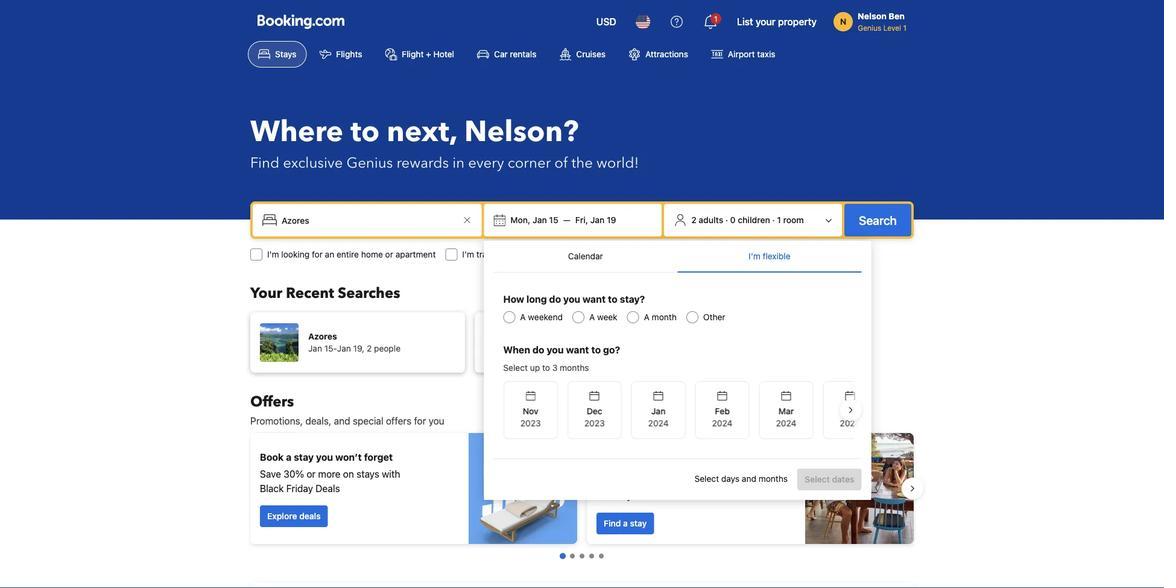Task type: vqa. For each thing, say whether or not it's contained in the screenshot.


Task type: locate. For each thing, give the bounding box(es) containing it.
i'm for i'm looking for an entire home or apartment
[[267, 250, 279, 260]]

1 vertical spatial stay
[[630, 519, 647, 529]]

2024 down apr
[[840, 419, 861, 428]]

children
[[738, 215, 771, 225]]

2024
[[648, 419, 669, 428], [712, 419, 733, 428], [776, 419, 797, 428], [840, 419, 861, 428]]

properties
[[632, 461, 676, 473]]

a down how at the left of the page
[[520, 312, 526, 322]]

1 2023 from the left
[[520, 419, 541, 428]]

· right children
[[773, 215, 775, 225]]

term
[[597, 476, 617, 487]]

find a stay link
[[597, 513, 654, 535]]

1 horizontal spatial ·
[[773, 215, 775, 225]]

property
[[778, 16, 817, 27]]

a for a week
[[590, 312, 595, 322]]

stay for find
[[630, 519, 647, 529]]

exclusive
[[283, 153, 343, 173]]

0 vertical spatial find
[[250, 153, 280, 173]]

0 horizontal spatial i'm
[[267, 250, 279, 260]]

rentals
[[510, 49, 537, 59]]

genius left 'rewards'
[[347, 153, 393, 173]]

jan down "azores"
[[308, 344, 322, 354]]

i'm
[[571, 250, 583, 260]]

feb up long-
[[715, 406, 730, 416]]

1 vertical spatial do
[[533, 344, 545, 356]]

feb for feb 21-feb 28, 2 people
[[533, 344, 547, 354]]

car rentals link
[[467, 41, 547, 68]]

people inside azores jan 15-jan 19, 2 people
[[374, 344, 401, 354]]

search button
[[845, 204, 912, 237]]

2024 for apr
[[840, 419, 861, 428]]

2
[[692, 215, 697, 225], [367, 344, 372, 354], [594, 344, 599, 354]]

2024 up long-
[[712, 419, 733, 428]]

select inside button
[[805, 475, 830, 485]]

you right long
[[564, 294, 581, 305]]

stays
[[275, 49, 297, 59]]

0 horizontal spatial 2
[[367, 344, 372, 354]]

book a stay you won't forget save 30% or more on stays with black friday deals
[[260, 452, 400, 495]]

genius inside where to next, nelson? find exclusive genius rewards in every corner of the world!
[[347, 153, 393, 173]]

find inside offers "main content"
[[604, 519, 621, 529]]

months
[[560, 363, 589, 373], [759, 474, 788, 484]]

a for a weekend
[[520, 312, 526, 322]]

0 horizontal spatial looking
[[281, 250, 310, 260]]

special
[[353, 416, 384, 427]]

month
[[652, 312, 677, 322]]

stay for book
[[294, 452, 314, 463]]

in
[[453, 153, 465, 173]]

1 horizontal spatial a
[[590, 312, 595, 322]]

i'm left traveling
[[463, 250, 474, 260]]

2 looking from the left
[[585, 250, 613, 260]]

1 horizontal spatial do
[[549, 294, 561, 305]]

jan left 15
[[533, 215, 547, 225]]

i'm left 'flexible'
[[749, 251, 761, 261]]

months right days
[[759, 474, 788, 484]]

1 vertical spatial or
[[307, 469, 316, 480]]

or right 30%
[[307, 469, 316, 480]]

0 horizontal spatial months
[[560, 363, 589, 373]]

you up more
[[316, 452, 333, 463]]

2 right 28,
[[594, 344, 599, 354]]

1 a from the left
[[520, 312, 526, 322]]

you right offers
[[429, 416, 445, 427]]

0 horizontal spatial feb
[[533, 344, 547, 354]]

azores
[[308, 332, 337, 342]]

0 horizontal spatial a
[[286, 452, 292, 463]]

flight + hotel
[[402, 49, 454, 59]]

to left next,
[[351, 112, 380, 152]]

0 horizontal spatial stay
[[294, 452, 314, 463]]

0 vertical spatial genius
[[858, 24, 882, 32]]

car rentals
[[494, 49, 537, 59]]

2 2024 from the left
[[712, 419, 733, 428]]

2 horizontal spatial a
[[644, 312, 650, 322]]

stays
[[357, 469, 380, 480]]

find down 'where'
[[250, 153, 280, 173]]

or inside book a stay you won't forget save 30% or more on stays with black friday deals
[[307, 469, 316, 480]]

stay down the rates. on the bottom right
[[630, 519, 647, 529]]

1 horizontal spatial looking
[[585, 250, 613, 260]]

want right 21-
[[566, 344, 589, 356]]

for for flights
[[616, 250, 626, 260]]

2023 down dec
[[584, 419, 605, 428]]

28,
[[579, 344, 592, 354]]

1 horizontal spatial months
[[759, 474, 788, 484]]

select down when
[[504, 363, 528, 373]]

2 horizontal spatial i'm
[[749, 251, 761, 261]]

0 horizontal spatial and
[[334, 416, 350, 427]]

2 right the 19,
[[367, 344, 372, 354]]

mon,
[[511, 215, 531, 225]]

feb left 28,
[[562, 344, 577, 354]]

1 vertical spatial 1
[[904, 24, 907, 32]]

1 horizontal spatial stay
[[630, 519, 647, 529]]

your
[[250, 283, 282, 303]]

0 horizontal spatial genius
[[347, 153, 393, 173]]

2 2023 from the left
[[584, 419, 605, 428]]

airport
[[728, 49, 755, 59]]

attractions link
[[619, 41, 699, 68]]

1 left list
[[715, 14, 718, 23]]

for left "work"
[[512, 250, 523, 260]]

0 vertical spatial 1
[[715, 14, 718, 23]]

week
[[597, 312, 618, 322]]

and right the deals,
[[334, 416, 350, 427]]

1 horizontal spatial people
[[601, 344, 628, 354]]

and right days
[[742, 474, 757, 484]]

select dates button
[[798, 469, 862, 491]]

go?
[[604, 344, 621, 356]]

2 horizontal spatial 1
[[904, 24, 907, 32]]

select
[[504, 363, 528, 373], [695, 474, 719, 484], [805, 475, 830, 485]]

for
[[312, 250, 323, 260], [512, 250, 523, 260], [616, 250, 626, 260], [414, 416, 426, 427]]

a weekend
[[520, 312, 563, 322]]

region
[[494, 377, 877, 444], [241, 428, 924, 549]]

search for black friday deals on stays image
[[469, 433, 578, 544]]

a right "book"
[[286, 452, 292, 463]]

1 horizontal spatial genius
[[858, 24, 882, 32]]

search
[[859, 213, 897, 227]]

2 · from the left
[[773, 215, 775, 225]]

1 horizontal spatial find
[[604, 519, 621, 529]]

2 horizontal spatial select
[[805, 475, 830, 485]]

for left an
[[312, 250, 323, 260]]

0 vertical spatial months
[[560, 363, 589, 373]]

2024 for jan
[[648, 419, 669, 428]]

1 vertical spatial find
[[604, 519, 621, 529]]

nelson ben genius level 1
[[858, 11, 907, 32]]

feb 21-feb 28, 2 people link
[[475, 313, 690, 373]]

Where are you going? field
[[277, 209, 460, 231]]

2 vertical spatial 1
[[777, 215, 781, 225]]

genius
[[858, 24, 882, 32], [347, 153, 393, 173]]

offers
[[250, 392, 294, 412]]

months right 3
[[560, 363, 589, 373]]

feb inside feb 2024
[[715, 406, 730, 416]]

i'm inside button
[[749, 251, 761, 261]]

i'm traveling for work
[[463, 250, 544, 260]]

select left dates
[[805, 475, 830, 485]]

car
[[494, 49, 508, 59]]

3 2024 from the left
[[776, 419, 797, 428]]

0
[[731, 215, 736, 225]]

nov 2023
[[520, 406, 541, 428]]

want
[[583, 294, 606, 305], [566, 344, 589, 356]]

when do you want to go?
[[504, 344, 621, 356]]

a left the month
[[644, 312, 650, 322]]

0 vertical spatial or
[[385, 250, 393, 260]]

0 vertical spatial do
[[549, 294, 561, 305]]

looking left an
[[281, 250, 310, 260]]

0 vertical spatial and
[[334, 416, 350, 427]]

2023 down the 'nov'
[[520, 419, 541, 428]]

·
[[726, 215, 728, 225], [773, 215, 775, 225]]

1 2024 from the left
[[648, 419, 669, 428]]

or right home at left top
[[385, 250, 393, 260]]

ben
[[889, 11, 905, 21]]

region containing nov 2023
[[494, 377, 877, 444]]

for left flights
[[616, 250, 626, 260]]

1 people from the left
[[374, 344, 401, 354]]

0 horizontal spatial select
[[504, 363, 528, 373]]

select down offering
[[695, 474, 719, 484]]

genius inside nelson ben genius level 1
[[858, 24, 882, 32]]

region containing book a stay you won't forget
[[241, 428, 924, 549]]

people right 28,
[[601, 344, 628, 354]]

a down monthly
[[623, 519, 628, 529]]

explore deals
[[267, 511, 321, 521]]

feb left 21-
[[533, 344, 547, 354]]

a inside book a stay you won't forget save 30% or more on stays with black friday deals
[[286, 452, 292, 463]]

a month
[[644, 312, 677, 322]]

0 horizontal spatial do
[[533, 344, 545, 356]]

2 horizontal spatial 2
[[692, 215, 697, 225]]

looking for i'm
[[585, 250, 613, 260]]

0 horizontal spatial or
[[307, 469, 316, 480]]

save
[[260, 469, 281, 480]]

genius down nelson
[[858, 24, 882, 32]]

nov
[[523, 406, 539, 416]]

your account menu nelson ben genius level 1 element
[[834, 5, 912, 33]]

level
[[884, 24, 902, 32]]

1 horizontal spatial 1
[[777, 215, 781, 225]]

do left 21-
[[533, 344, 545, 356]]

1 horizontal spatial and
[[742, 474, 757, 484]]

tab list containing calendar
[[494, 241, 862, 273]]

2 left adults
[[692, 215, 697, 225]]

stay up 30%
[[294, 452, 314, 463]]

1 vertical spatial want
[[566, 344, 589, 356]]

attractions
[[646, 49, 689, 59]]

jan up properties
[[651, 406, 666, 416]]

1 right level
[[904, 24, 907, 32]]

2 horizontal spatial feb
[[715, 406, 730, 416]]

0 vertical spatial a
[[286, 452, 292, 463]]

find down monthly
[[604, 519, 621, 529]]

feb for feb 2024
[[715, 406, 730, 416]]

1 vertical spatial genius
[[347, 153, 393, 173]]

find inside where to next, nelson? find exclusive genius rewards in every corner of the world!
[[250, 153, 280, 173]]

dec
[[587, 406, 602, 416]]

you inside book a stay you won't forget save 30% or more on stays with black friday deals
[[316, 452, 333, 463]]

21-
[[550, 344, 562, 354]]

2023 for dec
[[584, 419, 605, 428]]

1 horizontal spatial a
[[623, 519, 628, 529]]

searches
[[338, 283, 400, 303]]

calendar button
[[494, 241, 678, 272]]

2024 down 'mar'
[[776, 419, 797, 428]]

0 horizontal spatial 1
[[715, 14, 718, 23]]

do right long
[[549, 294, 561, 305]]

i'm for i'm traveling for work
[[463, 250, 474, 260]]

looking right i'm
[[585, 250, 613, 260]]

want up a week
[[583, 294, 606, 305]]

your recent searches
[[250, 283, 400, 303]]

2 adults · 0 children · 1 room button
[[669, 209, 838, 232]]

1
[[715, 14, 718, 23], [904, 24, 907, 32], [777, 215, 781, 225]]

0 horizontal spatial ·
[[726, 215, 728, 225]]

i'm looking for flights
[[571, 250, 653, 260]]

2 a from the left
[[590, 312, 595, 322]]

people right the 19,
[[374, 344, 401, 354]]

1 looking from the left
[[281, 250, 310, 260]]

find
[[250, 153, 280, 173], [604, 519, 621, 529]]

0 vertical spatial stay
[[294, 452, 314, 463]]

tab list
[[494, 241, 862, 273]]

3
[[553, 363, 558, 373]]

select dates
[[805, 475, 855, 485]]

you
[[564, 294, 581, 305], [547, 344, 564, 356], [429, 416, 445, 427], [316, 452, 333, 463]]

mon, jan 15 button
[[506, 209, 564, 231]]

0 horizontal spatial people
[[374, 344, 401, 354]]

mar 2024
[[776, 406, 797, 428]]

3 a from the left
[[644, 312, 650, 322]]

list your property link
[[730, 7, 824, 36]]

stay inside book a stay you won't forget save 30% or more on stays with black friday deals
[[294, 452, 314, 463]]

· left 0
[[726, 215, 728, 225]]

progress bar
[[560, 553, 604, 559]]

taxis
[[758, 49, 776, 59]]

airport taxis
[[728, 49, 776, 59]]

1 horizontal spatial select
[[695, 474, 719, 484]]

select for select up to 3 months
[[504, 363, 528, 373]]

or
[[385, 250, 393, 260], [307, 469, 316, 480]]

for right offers
[[414, 416, 426, 427]]

1 vertical spatial months
[[759, 474, 788, 484]]

1 horizontal spatial i'm
[[463, 250, 474, 260]]

i'm for i'm flexible
[[749, 251, 761, 261]]

0 horizontal spatial 2023
[[520, 419, 541, 428]]

4 2024 from the left
[[840, 419, 861, 428]]

1 horizontal spatial 2023
[[584, 419, 605, 428]]

0 horizontal spatial find
[[250, 153, 280, 173]]

jan inside 'jan 2024'
[[651, 406, 666, 416]]

an
[[325, 250, 335, 260]]

1 left room
[[777, 215, 781, 225]]

1 vertical spatial a
[[623, 519, 628, 529]]

won't
[[336, 452, 362, 463]]

a left week
[[590, 312, 595, 322]]

looking for i'm
[[281, 250, 310, 260]]

stays,
[[620, 476, 645, 487]]

0 horizontal spatial a
[[520, 312, 526, 322]]

i'm up "your"
[[267, 250, 279, 260]]

2024 up properties
[[648, 419, 669, 428]]



Task type: describe. For each thing, give the bounding box(es) containing it.
flight
[[402, 49, 424, 59]]

2 people from the left
[[601, 344, 628, 354]]

progress bar inside offers "main content"
[[560, 553, 604, 559]]

2024 for mar
[[776, 419, 797, 428]]

2 inside azores jan 15-jan 19, 2 people
[[367, 344, 372, 354]]

30%
[[284, 469, 304, 480]]

select for select dates
[[805, 475, 830, 485]]

where to next, nelson? find exclusive genius rewards in every corner of the world!
[[250, 112, 639, 173]]

flexible
[[763, 251, 791, 261]]

when
[[504, 344, 531, 356]]

to inside where to next, nelson? find exclusive genius rewards in every corner of the world!
[[351, 112, 380, 152]]

reduced
[[685, 476, 721, 487]]

cruises
[[577, 49, 606, 59]]

1 inside nelson ben genius level 1
[[904, 24, 907, 32]]

offers main content
[[241, 392, 924, 588]]

your
[[756, 16, 776, 27]]

2 adults · 0 children · 1 room
[[692, 215, 804, 225]]

stay?
[[620, 294, 645, 305]]

world!
[[597, 153, 639, 173]]

booking.com image
[[258, 14, 345, 29]]

a week
[[590, 312, 618, 322]]

flights
[[336, 49, 362, 59]]

select up to 3 months
[[504, 363, 589, 373]]

you inside offers promotions, deals, and special offers for you
[[429, 416, 445, 427]]

jan left the 19,
[[337, 344, 351, 354]]

where
[[250, 112, 344, 152]]

1 · from the left
[[726, 215, 728, 225]]

adults
[[699, 215, 724, 225]]

nelson
[[858, 11, 887, 21]]

i'm flexible button
[[678, 241, 862, 272]]

deals,
[[306, 416, 332, 427]]

forget
[[364, 452, 393, 463]]

flights
[[629, 250, 653, 260]]

1 horizontal spatial feb
[[562, 344, 577, 354]]

a for find
[[623, 519, 628, 529]]

explore
[[267, 511, 297, 521]]

offering
[[679, 461, 713, 473]]

you up 3
[[547, 344, 564, 356]]

recent
[[286, 283, 334, 303]]

days
[[722, 474, 740, 484]]

explore deals link
[[260, 506, 328, 527]]

a for book
[[286, 452, 292, 463]]

15
[[549, 215, 559, 225]]

traveling
[[477, 250, 510, 260]]

monthly
[[597, 490, 632, 502]]

i'm flexible
[[749, 251, 791, 261]]

to left 3
[[543, 363, 550, 373]]

to up week
[[608, 294, 618, 305]]

promotions,
[[250, 416, 303, 427]]

2024 for feb
[[712, 419, 733, 428]]

2 inside button
[[692, 215, 697, 225]]

on
[[343, 469, 354, 480]]

dec 2023
[[584, 406, 605, 428]]

feb 21-feb 28, 2 people
[[533, 344, 628, 354]]

i'm looking for an entire home or apartment
[[267, 250, 436, 260]]

select for select days and months
[[695, 474, 719, 484]]

list your property
[[737, 16, 817, 27]]

black
[[260, 483, 284, 495]]

rates.
[[635, 490, 659, 502]]

with
[[382, 469, 400, 480]]

and inside offers promotions, deals, and special offers for you
[[334, 416, 350, 427]]

15-
[[325, 344, 337, 354]]

jan left 19
[[591, 215, 605, 225]]

take your longest vacation yet image
[[806, 433, 914, 544]]

long
[[527, 294, 547, 305]]

hotel
[[434, 49, 454, 59]]

1 button
[[696, 7, 725, 36]]

work
[[526, 250, 544, 260]]

every
[[468, 153, 504, 173]]

for inside offers promotions, deals, and special offers for you
[[414, 416, 426, 427]]

more
[[318, 469, 341, 480]]

apartment
[[396, 250, 436, 260]]

weekend
[[528, 312, 563, 322]]

mon, jan 15 — fri, jan 19
[[511, 215, 617, 225]]

+
[[426, 49, 431, 59]]

rewards
[[397, 153, 449, 173]]

long-
[[716, 461, 739, 473]]

deals
[[316, 483, 340, 495]]

2023 for nov
[[520, 419, 541, 428]]

1 inside dropdown button
[[715, 14, 718, 23]]

0 vertical spatial want
[[583, 294, 606, 305]]

calendar
[[568, 251, 603, 261]]

a for a month
[[644, 312, 650, 322]]

1 vertical spatial and
[[742, 474, 757, 484]]

19,
[[353, 344, 365, 354]]

stays link
[[248, 41, 307, 68]]

n
[[841, 17, 847, 27]]

dates
[[833, 475, 855, 485]]

up
[[530, 363, 540, 373]]

offers promotions, deals, and special offers for you
[[250, 392, 445, 427]]

flight + hotel link
[[375, 41, 465, 68]]

jan 2024
[[648, 406, 669, 428]]

browse
[[597, 461, 629, 473]]

mar
[[779, 406, 794, 416]]

1 inside button
[[777, 215, 781, 225]]

apr
[[843, 406, 857, 416]]

cruises link
[[549, 41, 616, 68]]

select days and months
[[695, 474, 788, 484]]

fri, jan 19 button
[[571, 209, 621, 231]]

1 horizontal spatial 2
[[594, 344, 599, 354]]

to left go?
[[592, 344, 601, 356]]

usd
[[597, 16, 617, 27]]

other
[[704, 312, 726, 322]]

nelson?
[[465, 112, 579, 152]]

home
[[361, 250, 383, 260]]

room
[[784, 215, 804, 225]]

how long do you want to stay?
[[504, 294, 645, 305]]

for for work
[[512, 250, 523, 260]]

1 horizontal spatial or
[[385, 250, 393, 260]]

for for an
[[312, 250, 323, 260]]



